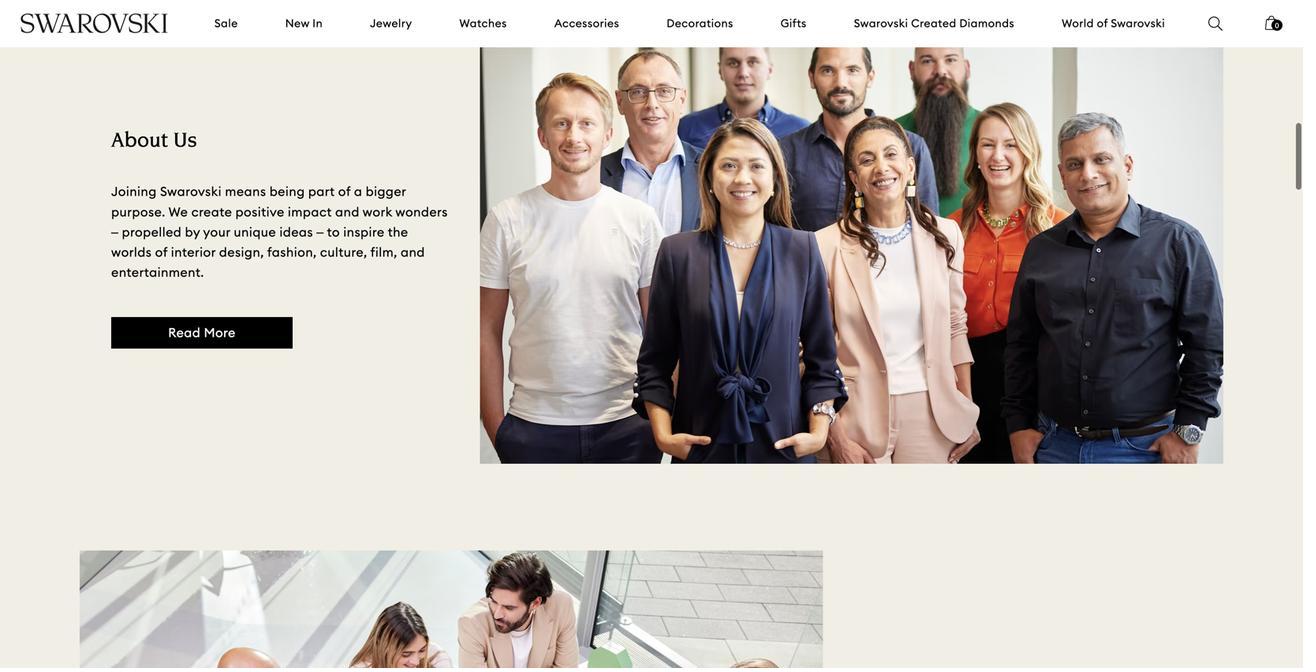 Task type: describe. For each thing, give the bounding box(es) containing it.
we
[[169, 204, 188, 220]]

sale link
[[214, 16, 238, 31]]

purpose.
[[111, 204, 165, 220]]

decorations link
[[667, 16, 733, 31]]

created
[[911, 16, 957, 30]]

watches
[[459, 16, 507, 30]]

swarovski image
[[20, 13, 169, 33]]

to
[[327, 224, 340, 240]]

more
[[204, 325, 236, 341]]

accessories
[[554, 16, 619, 30]]

swarovski inside joining swarovski means being part of a bigger purpose. we create positive impact and work wonders – propelled by your unique ideas – to inspire the worlds of interior design, fashion, culture, film, and entertainment.
[[160, 184, 222, 200]]

1 horizontal spatial and
[[401, 244, 425, 260]]

new in link
[[285, 16, 323, 31]]

0 horizontal spatial and
[[335, 204, 360, 220]]

unique
[[234, 224, 276, 240]]

swarovski created diamonds link
[[854, 16, 1015, 31]]

in
[[313, 16, 323, 30]]

1 horizontal spatial of
[[338, 184, 351, 200]]

fashion,
[[267, 244, 317, 260]]

sale
[[214, 16, 238, 30]]

world of swarovski
[[1062, 16, 1165, 30]]

entertainment.
[[111, 264, 204, 281]]

0
[[1275, 21, 1279, 30]]

culture,
[[320, 244, 367, 260]]

world of swarovski link
[[1062, 16, 1165, 31]]

interior
[[171, 244, 216, 260]]

ideas
[[280, 224, 313, 240]]

inspire
[[343, 224, 385, 240]]

accessories link
[[554, 16, 619, 31]]

design,
[[219, 244, 264, 260]]

positive
[[236, 204, 285, 220]]

search image image
[[1209, 17, 1223, 31]]

2 – from the left
[[317, 224, 324, 240]]

create
[[191, 204, 232, 220]]

propelled
[[122, 224, 182, 240]]

film,
[[370, 244, 397, 260]]

swarovski inside the world of swarovski link
[[1111, 16, 1165, 30]]

means
[[225, 184, 266, 200]]

jewelry
[[370, 16, 412, 30]]

wonders
[[396, 204, 448, 220]]

by
[[185, 224, 200, 240]]

being
[[270, 184, 305, 200]]

work
[[363, 204, 392, 220]]

0 link
[[1265, 14, 1283, 41]]

gifts
[[781, 16, 807, 30]]

the
[[388, 224, 408, 240]]

jewelry link
[[370, 16, 412, 31]]



Task type: locate. For each thing, give the bounding box(es) containing it.
watches link
[[459, 16, 507, 31]]

us
[[173, 131, 197, 152]]

read
[[168, 325, 201, 341]]

of right world
[[1097, 16, 1108, 30]]

and
[[335, 204, 360, 220], [401, 244, 425, 260]]

new in
[[285, 16, 323, 30]]

of
[[1097, 16, 1108, 30], [338, 184, 351, 200], [155, 244, 168, 260]]

2 horizontal spatial of
[[1097, 16, 1108, 30]]

and down the
[[401, 244, 425, 260]]

gifts link
[[781, 16, 807, 31]]

0 horizontal spatial of
[[155, 244, 168, 260]]

decorations
[[667, 16, 733, 30]]

read more link
[[111, 317, 293, 349]]

0 vertical spatial and
[[335, 204, 360, 220]]

swarovski up we
[[160, 184, 222, 200]]

bigger
[[366, 184, 406, 200]]

– left "to"
[[317, 224, 324, 240]]

0 vertical spatial of
[[1097, 16, 1108, 30]]

– up 'worlds'
[[111, 224, 119, 240]]

world
[[1062, 16, 1094, 30]]

a
[[354, 184, 362, 200]]

swarovski left created
[[854, 16, 908, 30]]

1 vertical spatial of
[[338, 184, 351, 200]]

part
[[308, 184, 335, 200]]

swarovski inside swarovski created diamonds "link"
[[854, 16, 908, 30]]

1 – from the left
[[111, 224, 119, 240]]

of inside the world of swarovski link
[[1097, 16, 1108, 30]]

diamonds
[[960, 16, 1015, 30]]

–
[[111, 224, 119, 240], [317, 224, 324, 240]]

swarovski
[[854, 16, 908, 30], [1111, 16, 1165, 30], [160, 184, 222, 200]]

worlds
[[111, 244, 152, 260]]

of left the a
[[338, 184, 351, 200]]

joining swarovski means being part of a bigger purpose. we create positive impact and work wonders – propelled by your unique ideas – to inspire the worlds of interior design, fashion, culture, film, and entertainment.
[[111, 184, 448, 281]]

2 vertical spatial of
[[155, 244, 168, 260]]

of up the entertainment.
[[155, 244, 168, 260]]

0 horizontal spatial –
[[111, 224, 119, 240]]

1 horizontal spatial –
[[317, 224, 324, 240]]

swarovski created diamonds
[[854, 16, 1015, 30]]

1 vertical spatial and
[[401, 244, 425, 260]]

impact
[[288, 204, 332, 220]]

new
[[285, 16, 310, 30]]

cart-mobile image image
[[1265, 16, 1278, 30]]

2 horizontal spatial swarovski
[[1111, 16, 1165, 30]]

about us
[[111, 131, 197, 152]]

0 horizontal spatial swarovski
[[160, 184, 222, 200]]

swarovski right world
[[1111, 16, 1165, 30]]

about
[[111, 131, 168, 152]]

joining
[[111, 184, 157, 200]]

and down the a
[[335, 204, 360, 220]]

read more
[[168, 325, 236, 341]]

your
[[203, 224, 230, 240]]

1 horizontal spatial swarovski
[[854, 16, 908, 30]]



Task type: vqa. For each thing, say whether or not it's contained in the screenshot.
of in the 'link'
yes



